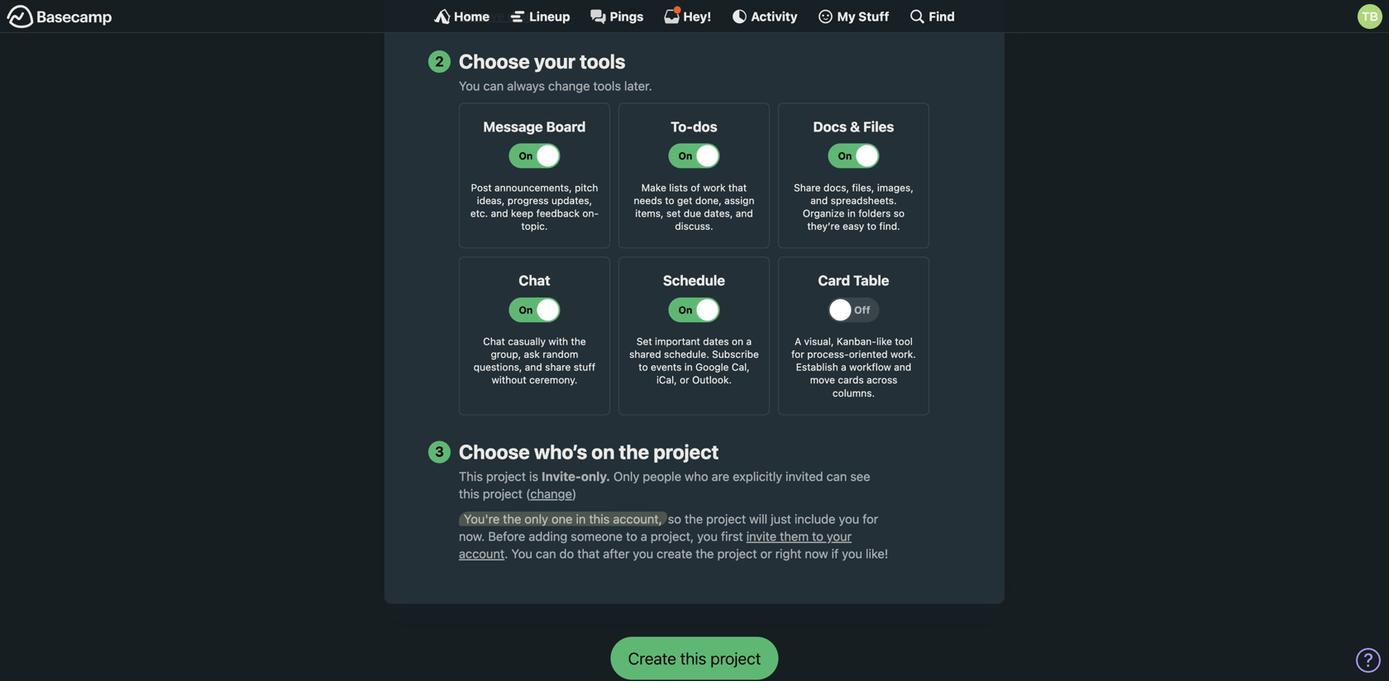Task type: describe. For each thing, give the bounding box(es) containing it.
card table
[[818, 273, 889, 289]]

first
[[721, 529, 743, 544]]

to inside set important dates on a shared schedule. subscribe to events in google cal, ical, or outlook.
[[639, 361, 648, 373]]

work
[[703, 182, 726, 193]]

0 horizontal spatial in
[[576, 512, 586, 526]]

a inside a visual, kanban-like tool for process-oriented work. establish a workflow and move cards across columns.
[[841, 361, 846, 373]]

now.
[[459, 529, 485, 544]]

organize
[[803, 207, 845, 219]]

main element
[[0, 0, 1389, 33]]

explicitly
[[733, 469, 782, 484]]

establish
[[796, 361, 838, 373]]

the right create
[[696, 547, 714, 561]]

someone
[[571, 529, 623, 544]]

1 vertical spatial change
[[530, 487, 572, 501]]

0 vertical spatial tools
[[580, 50, 626, 73]]

you're the only one in this account,
[[464, 512, 662, 526]]

hey! button
[[663, 6, 711, 25]]

etc.
[[470, 207, 488, 219]]

feedback
[[536, 207, 580, 219]]

switch accounts image
[[7, 4, 112, 30]]

people
[[643, 469, 681, 484]]

keep
[[511, 207, 534, 219]]

. you can do that after you create the project or right now if you like!
[[505, 547, 888, 561]]

activity
[[751, 9, 798, 24]]

0 horizontal spatial your
[[534, 50, 575, 73]]

and inside chat casually with the group, ask random questions, and share stuff without ceremony.
[[525, 361, 542, 373]]

.
[[505, 547, 508, 561]]

1 vertical spatial or
[[760, 547, 772, 561]]

chat for chat
[[519, 273, 550, 289]]

google
[[695, 361, 729, 373]]

spreadsheets.
[[831, 195, 897, 206]]

important
[[655, 336, 700, 347]]

cards
[[838, 374, 864, 386]]

you right after
[[633, 547, 653, 561]]

docs & files
[[813, 119, 894, 135]]

invited
[[786, 469, 823, 484]]

due
[[684, 207, 701, 219]]

work.
[[891, 349, 916, 360]]

&
[[850, 119, 860, 135]]

only
[[614, 469, 639, 484]]

later.
[[624, 78, 652, 93]]

across
[[867, 374, 897, 386]]

like
[[876, 336, 892, 347]]

this project is invite-only.
[[459, 469, 610, 484]]

change )
[[530, 487, 577, 501]]

this inside only people who are explicitly invited can see this project (
[[459, 487, 479, 501]]

lists
[[669, 182, 688, 193]]

announcements,
[[494, 182, 572, 193]]

get
[[677, 195, 692, 206]]

workflow
[[849, 361, 891, 373]]

questions,
[[474, 361, 522, 373]]

you right 'include'
[[839, 512, 859, 526]]

done,
[[695, 195, 722, 206]]

table
[[853, 273, 889, 289]]

3
[[435, 444, 444, 460]]

on inside set important dates on a shared schedule. subscribe to events in google cal, ical, or outlook.
[[732, 336, 743, 347]]

0 horizontal spatial you
[[459, 78, 480, 93]]

shared
[[629, 349, 661, 360]]

2
[[435, 53, 444, 69]]

project,
[[651, 529, 694, 544]]

to inside invite them to your account
[[812, 529, 823, 544]]

kanban-
[[837, 336, 876, 347]]

ideas,
[[477, 195, 505, 206]]

change link
[[530, 487, 572, 501]]

pings
[[610, 9, 644, 24]]

who
[[685, 469, 708, 484]]

and inside post announcements, pitch ideas, progress updates, etc. and keep feedback on- topic.
[[491, 207, 508, 219]]

can inside only people who are explicitly invited can see this project (
[[826, 469, 847, 484]]

cal,
[[732, 361, 750, 373]]

easy
[[843, 220, 864, 232]]

0 vertical spatial dates
[[507, 8, 539, 23]]

your inside invite them to your account
[[827, 529, 852, 544]]

1 vertical spatial tools
[[593, 78, 621, 93]]

only people who are explicitly invited can see this project (
[[459, 469, 870, 501]]

are
[[712, 469, 729, 484]]

assign
[[724, 195, 754, 206]]

schedule.
[[664, 349, 709, 360]]

see
[[850, 469, 870, 484]]

chat casually with the group, ask random questions, and share stuff without ceremony.
[[474, 336, 595, 386]]

the inside chat casually with the group, ask random questions, and share stuff without ceremony.
[[571, 336, 586, 347]]

remove dates link
[[459, 8, 539, 23]]

a inside set important dates on a shared schedule. subscribe to events in google cal, ical, or outlook.
[[746, 336, 752, 347]]

tim burton image
[[1358, 4, 1382, 29]]

find
[[929, 9, 955, 24]]

the up before
[[503, 512, 521, 526]]

for inside a visual, kanban-like tool for process-oriented work. establish a workflow and move cards across columns.
[[791, 349, 804, 360]]

files
[[863, 119, 894, 135]]

post announcements, pitch ideas, progress updates, etc. and keep feedback on- topic.
[[470, 182, 599, 232]]

schedule
[[663, 273, 725, 289]]

they're
[[807, 220, 840, 232]]

1 horizontal spatial this
[[589, 512, 610, 526]]

pings button
[[590, 8, 644, 25]]

invite-
[[542, 469, 581, 484]]

oriented
[[849, 349, 888, 360]]

the inside so the project will just include you for now. before adding someone to a project, you first
[[685, 512, 703, 526]]

progress
[[507, 195, 549, 206]]

that for work
[[728, 182, 747, 193]]

only.
[[581, 469, 610, 484]]

)
[[572, 487, 577, 501]]

updates,
[[551, 195, 592, 206]]

share
[[545, 361, 571, 373]]

choose your tools
[[459, 50, 626, 73]]

2 vertical spatial can
[[536, 547, 556, 561]]

items,
[[635, 207, 664, 219]]

create
[[657, 547, 692, 561]]

find button
[[909, 8, 955, 25]]

for inside so the project will just include you for now. before adding someone to a project, you first
[[863, 512, 878, 526]]



Task type: vqa. For each thing, say whether or not it's contained in the screenshot.
first HEADS from the left
no



Task type: locate. For each thing, give the bounding box(es) containing it.
files,
[[852, 182, 874, 193]]

0 vertical spatial chat
[[519, 273, 550, 289]]

that down someone
[[577, 547, 600, 561]]

1 vertical spatial dates
[[703, 336, 729, 347]]

to-dos
[[671, 119, 717, 135]]

share
[[794, 182, 821, 193]]

random
[[543, 349, 578, 360]]

can left always
[[483, 78, 504, 93]]

0 vertical spatial you
[[459, 78, 480, 93]]

your up you can always change tools later.
[[534, 50, 575, 73]]

None submit
[[611, 637, 778, 680]]

in
[[847, 207, 856, 219], [684, 361, 693, 373], [576, 512, 586, 526]]

1 horizontal spatial on
[[732, 336, 743, 347]]

dates right remove
[[507, 8, 539, 23]]

0 vertical spatial choose
[[459, 50, 530, 73]]

your up if
[[827, 529, 852, 544]]

topic.
[[521, 220, 548, 232]]

is
[[529, 469, 538, 484]]

1 vertical spatial on
[[591, 440, 615, 463]]

project
[[653, 440, 719, 463], [486, 469, 526, 484], [483, 487, 523, 501], [706, 512, 746, 526], [717, 547, 757, 561]]

chat for chat casually with the group, ask random questions, and share stuff without ceremony.
[[483, 336, 505, 347]]

1 horizontal spatial your
[[827, 529, 852, 544]]

to down 'account,'
[[626, 529, 637, 544]]

1 choose date… field from the left
[[459, 0, 688, 2]]

so inside share docs, files, images, and spreadsheets. organize in folders so they're easy to find.
[[894, 207, 905, 219]]

can down the adding
[[536, 547, 556, 561]]

project left is
[[486, 469, 526, 484]]

a
[[746, 336, 752, 347], [841, 361, 846, 373], [641, 529, 647, 544]]

docs,
[[824, 182, 849, 193]]

Choose date… field
[[459, 0, 688, 2], [701, 0, 930, 2]]

so up find.
[[894, 207, 905, 219]]

choose up always
[[459, 50, 530, 73]]

project up the who
[[653, 440, 719, 463]]

0 horizontal spatial chat
[[483, 336, 505, 347]]

the up only
[[619, 440, 649, 463]]

the right with
[[571, 336, 586, 347]]

set
[[666, 207, 681, 219]]

choose
[[459, 50, 530, 73], [459, 440, 530, 463]]

this up someone
[[589, 512, 610, 526]]

ical,
[[656, 374, 677, 386]]

share docs, files, images, and spreadsheets. organize in folders so they're easy to find.
[[794, 182, 914, 232]]

just
[[771, 512, 791, 526]]

1 choose from the top
[[459, 50, 530, 73]]

1 vertical spatial choose
[[459, 440, 530, 463]]

1 vertical spatial that
[[577, 547, 600, 561]]

so
[[894, 207, 905, 219], [668, 512, 681, 526]]

only
[[525, 512, 548, 526]]

columns.
[[833, 387, 875, 399]]

you up . you can do that after you create the project or right now if you like!
[[697, 529, 718, 544]]

make
[[641, 182, 666, 193]]

and down assign
[[736, 207, 753, 219]]

and down ask
[[525, 361, 542, 373]]

them
[[780, 529, 809, 544]]

1 vertical spatial in
[[684, 361, 693, 373]]

process-
[[807, 349, 849, 360]]

and inside make lists of work that needs to get done, assign items, set due dates, and discuss.
[[736, 207, 753, 219]]

to-
[[671, 119, 693, 135]]

docs
[[813, 119, 847, 135]]

a up subscribe
[[746, 336, 752, 347]]

you left always
[[459, 78, 480, 93]]

0 horizontal spatial that
[[577, 547, 600, 561]]

set
[[637, 336, 652, 347]]

dates inside set important dates on a shared schedule. subscribe to events in google cal, ical, or outlook.
[[703, 336, 729, 347]]

can left see
[[826, 469, 847, 484]]

message board
[[483, 119, 586, 135]]

2 choose from the top
[[459, 440, 530, 463]]

account
[[459, 547, 505, 561]]

so inside so the project will just include you for now. before adding someone to a project, you first
[[668, 512, 681, 526]]

lineup
[[529, 9, 570, 24]]

tools
[[580, 50, 626, 73], [593, 78, 621, 93]]

chat inside chat casually with the group, ask random questions, and share stuff without ceremony.
[[483, 336, 505, 347]]

a down 'account,'
[[641, 529, 647, 544]]

adding
[[529, 529, 567, 544]]

0 vertical spatial that
[[728, 182, 747, 193]]

(
[[526, 487, 530, 501]]

after
[[603, 547, 630, 561]]

one
[[552, 512, 573, 526]]

dos
[[693, 119, 717, 135]]

on-
[[582, 207, 599, 219]]

activity link
[[731, 8, 798, 25]]

casually
[[508, 336, 546, 347]]

0 horizontal spatial for
[[791, 349, 804, 360]]

1 horizontal spatial can
[[536, 547, 556, 561]]

0 horizontal spatial choose date… field
[[459, 0, 688, 2]]

or inside set important dates on a shared schedule. subscribe to events in google cal, ical, or outlook.
[[680, 374, 689, 386]]

1 horizontal spatial choose date… field
[[701, 0, 930, 2]]

card
[[818, 273, 850, 289]]

to up the set
[[665, 195, 674, 206]]

choose up this
[[459, 440, 530, 463]]

invite them to your account link
[[459, 529, 852, 561]]

this
[[459, 469, 483, 484]]

0 horizontal spatial dates
[[507, 8, 539, 23]]

to
[[665, 195, 674, 206], [867, 220, 876, 232], [639, 361, 648, 373], [626, 529, 637, 544], [812, 529, 823, 544]]

0 vertical spatial on
[[732, 336, 743, 347]]

0 horizontal spatial this
[[459, 487, 479, 501]]

0 vertical spatial your
[[534, 50, 575, 73]]

on up subscribe
[[732, 336, 743, 347]]

to up now
[[812, 529, 823, 544]]

you can always change tools later.
[[459, 78, 652, 93]]

needs
[[634, 195, 662, 206]]

images,
[[877, 182, 914, 193]]

and
[[811, 195, 828, 206], [491, 207, 508, 219], [736, 207, 753, 219], [525, 361, 542, 373], [894, 361, 911, 373]]

in right the one
[[576, 512, 586, 526]]

a inside so the project will just include you for now. before adding someone to a project, you first
[[641, 529, 647, 544]]

and inside a visual, kanban-like tool for process-oriented work. establish a workflow and move cards across columns.
[[894, 361, 911, 373]]

0 vertical spatial in
[[847, 207, 856, 219]]

0 horizontal spatial so
[[668, 512, 681, 526]]

change
[[548, 78, 590, 93], [530, 487, 572, 501]]

chat down topic.
[[519, 273, 550, 289]]

do
[[559, 547, 574, 561]]

discuss.
[[675, 220, 713, 232]]

1 vertical spatial so
[[668, 512, 681, 526]]

change down choose your tools
[[548, 78, 590, 93]]

project down first
[[717, 547, 757, 561]]

pitch
[[575, 182, 598, 193]]

1 horizontal spatial chat
[[519, 273, 550, 289]]

1 horizontal spatial dates
[[703, 336, 729, 347]]

dates up subscribe
[[703, 336, 729, 347]]

in inside set important dates on a shared schedule. subscribe to events in google cal, ical, or outlook.
[[684, 361, 693, 373]]

0 vertical spatial for
[[791, 349, 804, 360]]

chat up group,
[[483, 336, 505, 347]]

for up like!
[[863, 512, 878, 526]]

a
[[795, 336, 801, 347]]

remove dates
[[459, 8, 539, 23]]

0 horizontal spatial can
[[483, 78, 504, 93]]

choose for choose who's on the project
[[459, 440, 530, 463]]

0 vertical spatial or
[[680, 374, 689, 386]]

for down a
[[791, 349, 804, 360]]

in inside share docs, files, images, and spreadsheets. organize in folders so they're easy to find.
[[847, 207, 856, 219]]

1 vertical spatial can
[[826, 469, 847, 484]]

change down the invite-
[[530, 487, 572, 501]]

project left (
[[483, 487, 523, 501]]

0 vertical spatial change
[[548, 78, 590, 93]]

my
[[837, 9, 855, 24]]

1 horizontal spatial or
[[760, 547, 772, 561]]

2 vertical spatial in
[[576, 512, 586, 526]]

account,
[[613, 512, 662, 526]]

2 horizontal spatial in
[[847, 207, 856, 219]]

chat
[[519, 273, 550, 289], [483, 336, 505, 347]]

project up first
[[706, 512, 746, 526]]

0 horizontal spatial on
[[591, 440, 615, 463]]

you right .
[[511, 547, 532, 561]]

make lists of work that needs to get done, assign items, set due dates, and discuss.
[[634, 182, 754, 232]]

2 horizontal spatial can
[[826, 469, 847, 484]]

1 vertical spatial chat
[[483, 336, 505, 347]]

tools up later.
[[580, 50, 626, 73]]

1 horizontal spatial for
[[863, 512, 878, 526]]

that for do
[[577, 547, 600, 561]]

0 vertical spatial so
[[894, 207, 905, 219]]

the
[[571, 336, 586, 347], [619, 440, 649, 463], [503, 512, 521, 526], [685, 512, 703, 526], [696, 547, 714, 561]]

on
[[732, 336, 743, 347], [591, 440, 615, 463]]

before
[[488, 529, 525, 544]]

and up organize
[[811, 195, 828, 206]]

post
[[471, 182, 492, 193]]

stuff
[[858, 9, 889, 24]]

0 vertical spatial this
[[459, 487, 479, 501]]

1 vertical spatial you
[[511, 547, 532, 561]]

1 horizontal spatial a
[[746, 336, 752, 347]]

in up easy
[[847, 207, 856, 219]]

2 horizontal spatial a
[[841, 361, 846, 373]]

in down schedule.
[[684, 361, 693, 373]]

choose for choose your tools
[[459, 50, 530, 73]]

1 horizontal spatial so
[[894, 207, 905, 219]]

a up cards at right bottom
[[841, 361, 846, 373]]

and inside share docs, files, images, and spreadsheets. organize in folders so they're easy to find.
[[811, 195, 828, 206]]

0 horizontal spatial or
[[680, 374, 689, 386]]

now
[[805, 547, 828, 561]]

project inside only people who are explicitly invited can see this project (
[[483, 487, 523, 501]]

right
[[775, 547, 801, 561]]

that
[[728, 182, 747, 193], [577, 547, 600, 561]]

1 vertical spatial your
[[827, 529, 852, 544]]

you right if
[[842, 547, 862, 561]]

choose date… field up the my
[[701, 0, 930, 2]]

1 vertical spatial this
[[589, 512, 610, 526]]

choose who's on the project
[[459, 440, 719, 463]]

so up project,
[[668, 512, 681, 526]]

or right ical, at the left
[[680, 374, 689, 386]]

to down folders
[[867, 220, 876, 232]]

and down work.
[[894, 361, 911, 373]]

that up assign
[[728, 182, 747, 193]]

message
[[483, 119, 543, 135]]

to down shared
[[639, 361, 648, 373]]

my stuff
[[837, 9, 889, 24]]

0 vertical spatial can
[[483, 78, 504, 93]]

1 horizontal spatial you
[[511, 547, 532, 561]]

stuff
[[574, 361, 595, 373]]

and down ideas,
[[491, 207, 508, 219]]

to inside so the project will just include you for now. before adding someone to a project, you first
[[626, 529, 637, 544]]

the up project,
[[685, 512, 703, 526]]

set important dates on a shared schedule. subscribe to events in google cal, ical, or outlook.
[[629, 336, 759, 386]]

or down invite
[[760, 547, 772, 561]]

this down this
[[459, 487, 479, 501]]

project inside so the project will just include you for now. before adding someone to a project, you first
[[706, 512, 746, 526]]

group,
[[491, 349, 521, 360]]

choose date… field up lineup
[[459, 0, 688, 2]]

0 horizontal spatial a
[[641, 529, 647, 544]]

1 horizontal spatial in
[[684, 361, 693, 373]]

2 vertical spatial a
[[641, 529, 647, 544]]

tools left later.
[[593, 78, 621, 93]]

to inside share docs, files, images, and spreadsheets. organize in folders so they're easy to find.
[[867, 220, 876, 232]]

1 vertical spatial a
[[841, 361, 846, 373]]

your
[[534, 50, 575, 73], [827, 529, 852, 544]]

ask
[[524, 349, 540, 360]]

tool
[[895, 336, 913, 347]]

0 vertical spatial a
[[746, 336, 752, 347]]

that inside make lists of work that needs to get done, assign items, set due dates, and discuss.
[[728, 182, 747, 193]]

1 horizontal spatial that
[[728, 182, 747, 193]]

to inside make lists of work that needs to get done, assign items, set due dates, and discuss.
[[665, 195, 674, 206]]

so the project will just include you for now. before adding someone to a project, you first
[[459, 512, 878, 544]]

1 vertical spatial for
[[863, 512, 878, 526]]

ceremony.
[[529, 374, 577, 386]]

2 choose date… field from the left
[[701, 0, 930, 2]]

folders
[[858, 207, 891, 219]]

on up only.
[[591, 440, 615, 463]]

can
[[483, 78, 504, 93], [826, 469, 847, 484], [536, 547, 556, 561]]



